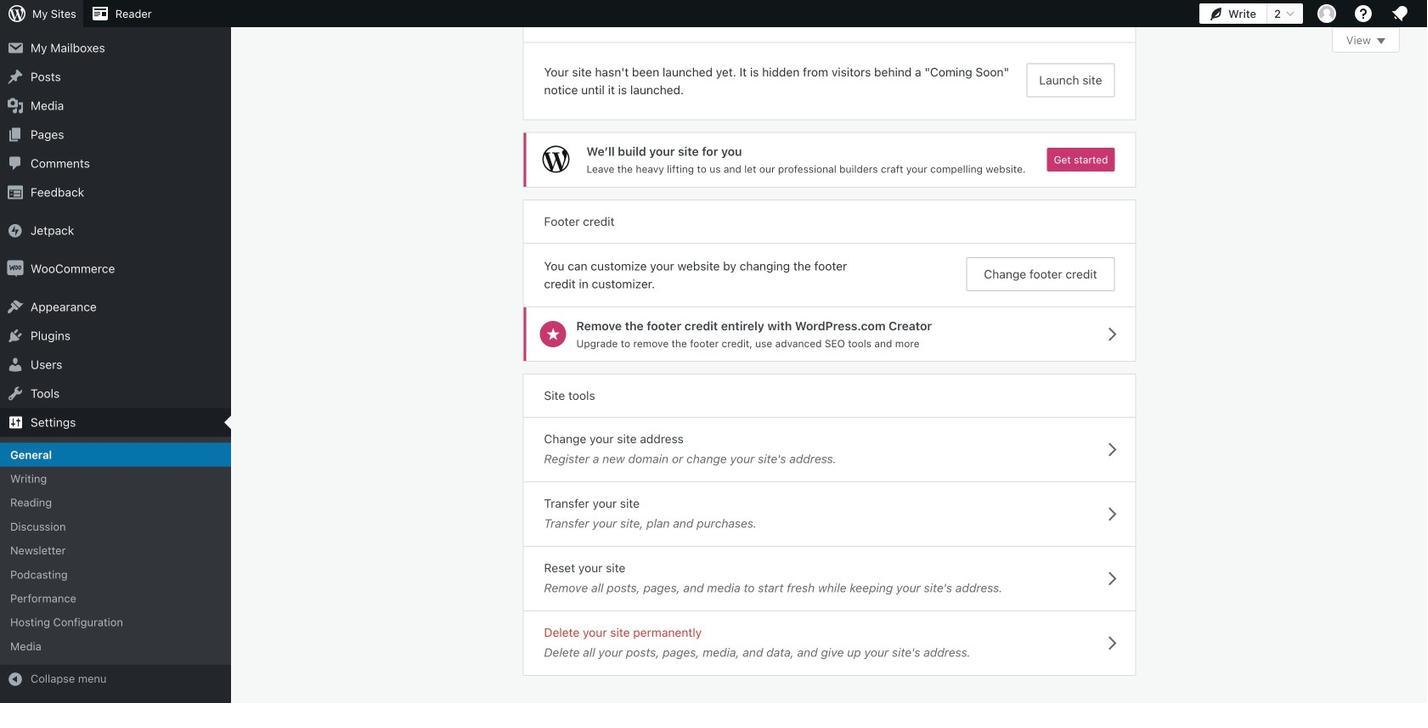 Task type: locate. For each thing, give the bounding box(es) containing it.
0 vertical spatial img image
[[7, 222, 24, 239]]

manage your notifications image
[[1390, 3, 1411, 24]]

main content
[[524, 0, 1401, 676]]

1 vertical spatial img image
[[7, 260, 24, 277]]

img image
[[7, 222, 24, 239], [7, 260, 24, 277]]



Task type: describe. For each thing, give the bounding box(es) containing it.
1 img image from the top
[[7, 222, 24, 239]]

closed image
[[1378, 38, 1386, 44]]

help image
[[1354, 3, 1374, 24]]

my profile image
[[1318, 4, 1337, 23]]

2 img image from the top
[[7, 260, 24, 277]]



Task type: vqa. For each thing, say whether or not it's contained in the screenshot.
img
yes



